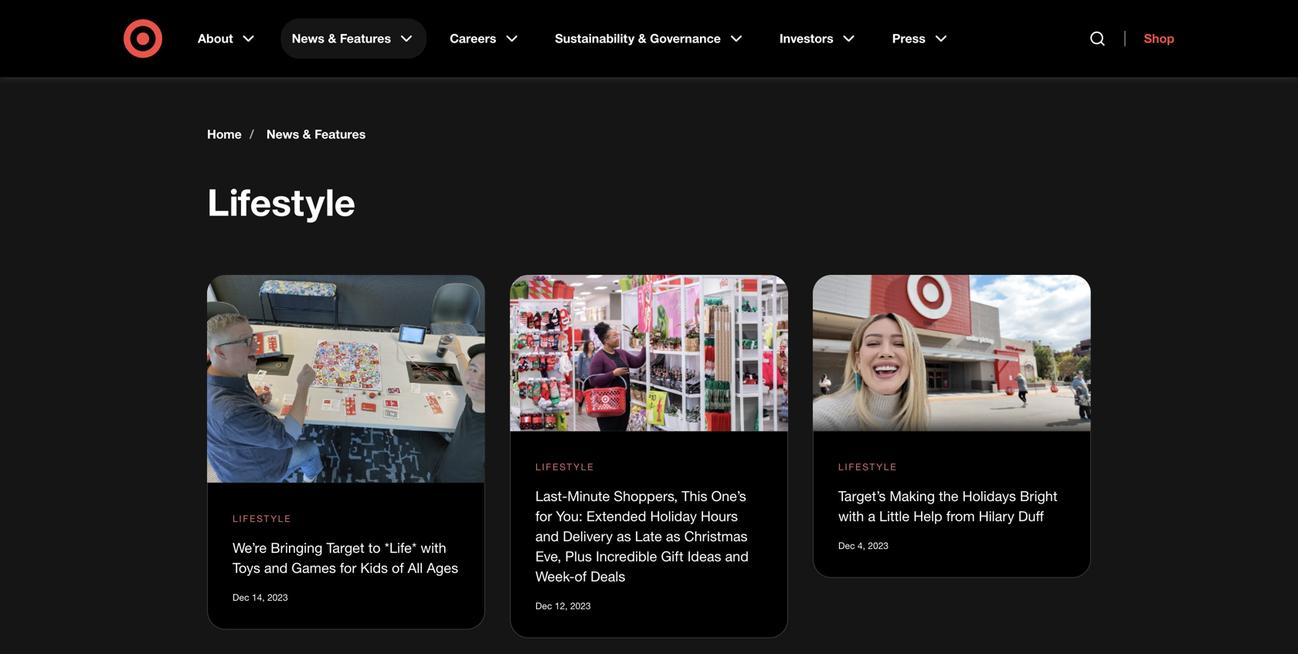 Task type: locate. For each thing, give the bounding box(es) containing it.
gift
[[661, 549, 684, 565]]

news
[[292, 31, 325, 46], [267, 127, 299, 142]]

late
[[635, 528, 662, 545]]

with inside we're bringing target to *life* with toys and games for kids of all ages
[[421, 540, 447, 557]]

with inside target's making the holidays bright with a little help from hilary duff
[[839, 508, 864, 525]]

4,
[[858, 540, 866, 552]]

dec left 14,
[[233, 592, 249, 604]]

incredible
[[596, 549, 657, 565]]

0 horizontal spatial of
[[392, 560, 404, 577]]

0 horizontal spatial 2023
[[267, 592, 288, 604]]

2023
[[868, 540, 889, 552], [267, 592, 288, 604], [570, 601, 591, 612]]

0 horizontal spatial with
[[421, 540, 447, 557]]

for
[[536, 508, 552, 525], [340, 560, 357, 577]]

to
[[369, 540, 381, 557]]

lifestyle link up we're
[[233, 512, 292, 526]]

1 horizontal spatial for
[[536, 508, 552, 525]]

2 as from the left
[[666, 528, 681, 545]]

0 horizontal spatial as
[[617, 528, 631, 545]]

lifestyle link up target's
[[839, 460, 898, 474]]

the
[[939, 488, 959, 505]]

with up the ages
[[421, 540, 447, 557]]

target's
[[839, 488, 886, 505]]

1 horizontal spatial 2023
[[570, 601, 591, 612]]

and down christmas
[[725, 549, 749, 565]]

2023 for last-minute shoppers, this one's for you: extended holiday hours and delivery as late as christmas eve, plus incredible gift ideas and week-of deals
[[570, 601, 591, 612]]

as up incredible
[[617, 528, 631, 545]]

for down last-
[[536, 508, 552, 525]]

making
[[890, 488, 935, 505]]

with left 'a'
[[839, 508, 864, 525]]

2023 right 12,
[[570, 601, 591, 612]]

0 vertical spatial news & features
[[292, 31, 391, 46]]

1 horizontal spatial with
[[839, 508, 864, 525]]

0 vertical spatial with
[[839, 508, 864, 525]]

bringing
[[271, 540, 323, 557]]

and inside we're bringing target to *life* with toys and games for kids of all ages
[[264, 560, 288, 577]]

lifestyle
[[207, 180, 356, 225], [536, 462, 595, 473], [839, 462, 898, 473], [233, 513, 292, 525]]

2 horizontal spatial 2023
[[868, 540, 889, 552]]

2 horizontal spatial dec
[[839, 540, 855, 552]]

last-minute shoppers, this one's for you: extended holiday hours and delivery as late as christmas eve, plus incredible gift ideas and week-of deals
[[536, 488, 749, 585]]

dec left 12,
[[536, 601, 552, 612]]

home
[[207, 127, 242, 142]]

dec
[[839, 540, 855, 552], [233, 592, 249, 604], [536, 601, 552, 612]]

features
[[340, 31, 391, 46], [315, 127, 366, 142]]

lifestyle for we're bringing target to *life* with toys and games for kids of all ages
[[233, 513, 292, 525]]

0 vertical spatial news & features link
[[281, 19, 427, 59]]

1 horizontal spatial and
[[536, 528, 559, 545]]

as
[[617, 528, 631, 545], [666, 528, 681, 545]]

2 horizontal spatial and
[[725, 549, 749, 565]]

and up eve,
[[536, 528, 559, 545]]

we're bringing target to *life* with toys and games for kids of all ages
[[233, 540, 458, 577]]

0 vertical spatial for
[[536, 508, 552, 525]]

one's
[[712, 488, 747, 505]]

sustainability & governance link
[[544, 19, 757, 59]]

2023 right 14,
[[267, 592, 288, 604]]

for down target on the left bottom
[[340, 560, 357, 577]]

all
[[408, 560, 423, 577]]

lifestyle link for last-
[[536, 460, 595, 474]]

lifestyle link
[[536, 460, 595, 474], [839, 460, 898, 474], [233, 512, 292, 526]]

1 horizontal spatial lifestyle link
[[536, 460, 595, 474]]

1 horizontal spatial as
[[666, 528, 681, 545]]

of down plus at the left of page
[[575, 569, 587, 585]]

and
[[536, 528, 559, 545], [725, 549, 749, 565], [264, 560, 288, 577]]

0 horizontal spatial lifestyle link
[[233, 512, 292, 526]]

last-minute shoppers, this one's for you: extended holiday hours and delivery as late as christmas eve, plus incredible gift ideas and week-of deals link
[[536, 488, 749, 585]]

with
[[839, 508, 864, 525], [421, 540, 447, 557]]

you:
[[556, 508, 583, 525]]

&
[[328, 31, 337, 46], [638, 31, 647, 46], [303, 127, 311, 142]]

2 horizontal spatial lifestyle link
[[839, 460, 898, 474]]

target's making the holidays bright with a little help from hilary duff
[[839, 488, 1058, 525]]

dec for target's making the holidays bright with a little help from hilary duff
[[839, 540, 855, 552]]

lifestyle link for target's
[[839, 460, 898, 474]]

1 vertical spatial for
[[340, 560, 357, 577]]

lifestyle link up last-
[[536, 460, 595, 474]]

lifestyle for last-minute shoppers, this one's for you: extended holiday hours and delivery as late as christmas eve, plus incredible gift ideas and week-of deals
[[536, 462, 595, 473]]

1 horizontal spatial dec
[[536, 601, 552, 612]]

of left all
[[392, 560, 404, 577]]

help
[[914, 508, 943, 525]]

12,
[[555, 601, 568, 612]]

about link
[[187, 19, 269, 59]]

dec left 4,
[[839, 540, 855, 552]]

press
[[893, 31, 926, 46]]

holidays
[[963, 488, 1017, 505]]

0 horizontal spatial for
[[340, 560, 357, 577]]

of
[[392, 560, 404, 577], [575, 569, 587, 585]]

investors
[[780, 31, 834, 46]]

0 horizontal spatial and
[[264, 560, 288, 577]]

a
[[868, 508, 876, 525]]

ideas
[[688, 549, 722, 565]]

this
[[682, 488, 708, 505]]

careers
[[450, 31, 497, 46]]

dec 14, 2023
[[233, 592, 288, 604]]

press link
[[882, 19, 962, 59]]

1 horizontal spatial &
[[328, 31, 337, 46]]

0 vertical spatial features
[[340, 31, 391, 46]]

investors link
[[769, 19, 869, 59]]

with for we're bringing target to *life* with toys and games for kids of all ages
[[421, 540, 447, 557]]

as down holiday
[[666, 528, 681, 545]]

actress hilary duff smiling outside a target store. image
[[813, 275, 1092, 432]]

1 vertical spatial features
[[315, 127, 366, 142]]

for inside last-minute shoppers, this one's for you: extended holiday hours and delivery as late as christmas eve, plus incredible gift ideas and week-of deals
[[536, 508, 552, 525]]

1 vertical spatial with
[[421, 540, 447, 557]]

target's making the holidays bright with a little help from hilary duff link
[[839, 488, 1058, 525]]

and down bringing
[[264, 560, 288, 577]]

news & features link
[[281, 19, 427, 59], [267, 127, 366, 142]]

plus
[[565, 549, 592, 565]]

minute
[[568, 488, 610, 505]]

shoppers,
[[614, 488, 678, 505]]

target
[[327, 540, 365, 557]]

0 horizontal spatial dec
[[233, 592, 249, 604]]

we're bringing target to *life* with toys and games for kids of all ages link
[[233, 540, 458, 577]]

news & features
[[292, 31, 391, 46], [267, 127, 366, 142]]

2023 right 4,
[[868, 540, 889, 552]]

features for the bottom news & features link
[[315, 127, 366, 142]]

1 horizontal spatial of
[[575, 569, 587, 585]]

1 vertical spatial news
[[267, 127, 299, 142]]



Task type: describe. For each thing, give the bounding box(es) containing it.
14,
[[252, 592, 265, 604]]

dec for we're bringing target to *life* with toys and games for kids of all ages
[[233, 592, 249, 604]]

eve,
[[536, 549, 562, 565]]

little
[[880, 508, 910, 525]]

2 horizontal spatial &
[[638, 31, 647, 46]]

*life*
[[385, 540, 417, 557]]

dec for last-minute shoppers, this one's for you: extended holiday hours and delivery as late as christmas eve, plus incredible gift ideas and week-of deals
[[536, 601, 552, 612]]

duff
[[1019, 508, 1044, 525]]

0 vertical spatial news
[[292, 31, 325, 46]]

lifestyle link for we're
[[233, 512, 292, 526]]

features for the top news & features link
[[340, 31, 391, 46]]

lifestyle for target's making the holidays bright with a little help from hilary duff
[[839, 462, 898, 473]]

sustainability & governance
[[555, 31, 721, 46]]

1 vertical spatial news & features
[[267, 127, 366, 142]]

2023 for target's making the holidays bright with a little help from hilary duff
[[868, 540, 889, 552]]

2023 for we're bringing target to *life* with toys and games for kids of all ages
[[267, 592, 288, 604]]

for inside we're bringing target to *life* with toys and games for kids of all ages
[[340, 560, 357, 577]]

1 vertical spatial news & features link
[[267, 127, 366, 142]]

ages
[[427, 560, 458, 577]]

we're
[[233, 540, 267, 557]]

dec 12, 2023
[[536, 601, 591, 612]]

deals
[[591, 569, 626, 585]]

week-
[[536, 569, 575, 585]]

hours
[[701, 508, 738, 525]]

christmas
[[685, 528, 748, 545]]

bright
[[1020, 488, 1058, 505]]

hilary
[[979, 508, 1015, 525]]

of inside we're bringing target to *life* with toys and games for kids of all ages
[[392, 560, 404, 577]]

home link
[[207, 127, 242, 142]]

toys
[[233, 560, 260, 577]]

shop link
[[1125, 31, 1175, 46]]

target associate creative director ted halbur and senior graphic designer kelvin lee seated at a table playing the game of life: target edition. image
[[207, 275, 485, 483]]

1 as from the left
[[617, 528, 631, 545]]

about
[[198, 31, 233, 46]]

0 horizontal spatial &
[[303, 127, 311, 142]]

governance
[[650, 31, 721, 46]]

with for target's making the holidays bright with a little help from hilary duff
[[839, 508, 864, 525]]

last-
[[536, 488, 568, 505]]

delivery
[[563, 528, 613, 545]]

games
[[292, 560, 336, 577]]

extended
[[587, 508, 647, 525]]

holiday
[[650, 508, 697, 525]]

shop
[[1145, 31, 1175, 46]]

kids
[[360, 560, 388, 577]]

dec 4, 2023
[[839, 540, 889, 552]]

sustainability
[[555, 31, 635, 46]]

of inside last-minute shoppers, this one's for you: extended holiday hours and delivery as late as christmas eve, plus incredible gift ideas and week-of deals
[[575, 569, 587, 585]]

a target guest shopping in a section full of holiday items. image
[[510, 275, 788, 432]]

from
[[947, 508, 975, 525]]

careers link
[[439, 19, 532, 59]]



Task type: vqa. For each thing, say whether or not it's contained in the screenshot.
the leftmost owned
no



